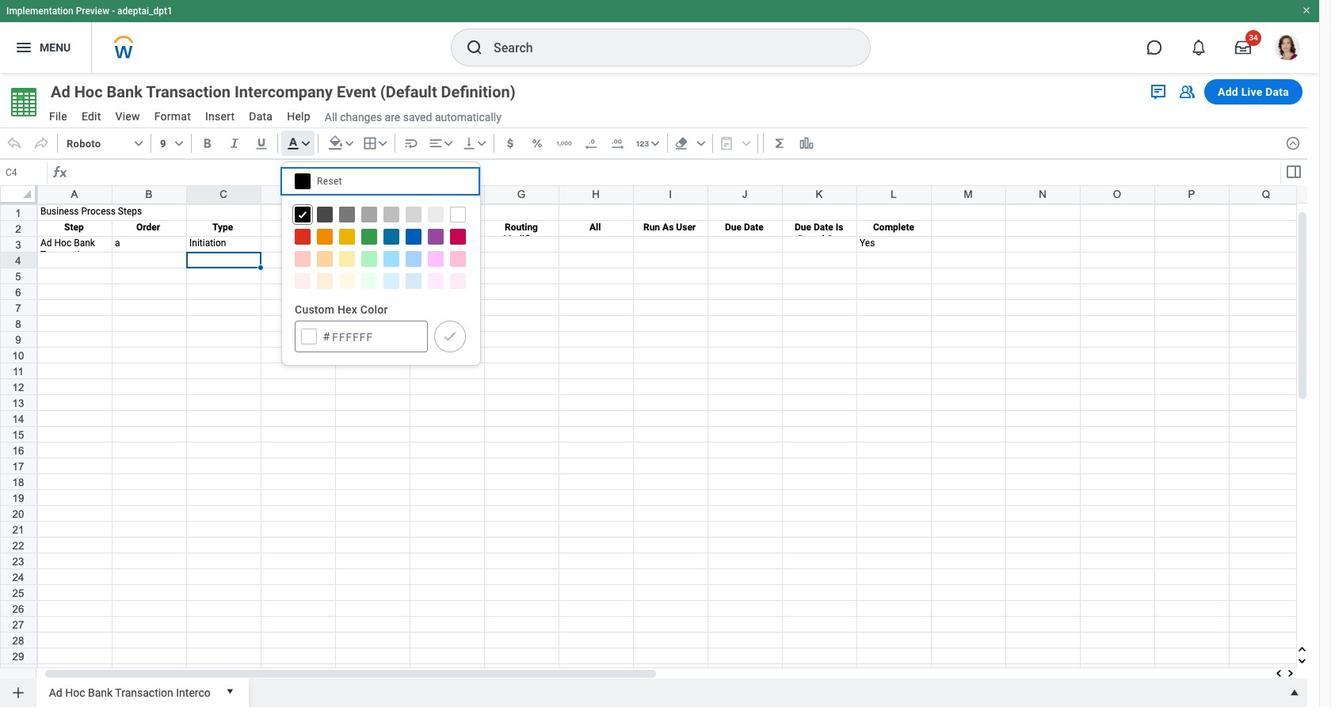 Task type: locate. For each thing, give the bounding box(es) containing it.
transaction inside button
[[115, 687, 173, 700]]

autosum image
[[772, 136, 788, 151]]

add footer ws image
[[10, 686, 26, 702]]

hoc
[[74, 82, 103, 101], [65, 687, 85, 700]]

roboto button
[[61, 131, 147, 156]]

interco
[[176, 687, 211, 700]]

chart image
[[799, 136, 815, 151]]

chevron down small image right eraser image
[[693, 136, 709, 151]]

live
[[1242, 86, 1263, 98]]

check small image
[[293, 205, 312, 224]]

1 horizontal spatial chevron down small image
[[441, 136, 456, 151]]

3 chevron down small image from the left
[[341, 136, 357, 151]]

0 vertical spatial transaction
[[146, 82, 231, 101]]

data
[[1266, 86, 1290, 98], [249, 110, 273, 123]]

1 vertical spatial ad
[[49, 687, 62, 700]]

remove zero image
[[583, 136, 599, 151]]

chevron down small image down help
[[298, 136, 314, 151]]

0 vertical spatial ad
[[51, 82, 70, 101]]

bank inside button
[[107, 82, 143, 101]]

add live data button
[[1205, 79, 1303, 105]]

#
[[323, 329, 330, 344]]

1 vertical spatial bank
[[88, 687, 113, 700]]

3 chevron down small image from the left
[[647, 136, 663, 151]]

Formula Bar text field
[[70, 162, 1280, 184]]

transaction left interco
[[115, 687, 173, 700]]

chevron down small image down are
[[375, 136, 391, 151]]

changes
[[340, 111, 382, 123]]

0 vertical spatial bank
[[107, 82, 143, 101]]

hoc inside button
[[74, 82, 103, 101]]

chevron down small image inside roboto 'popup button'
[[131, 136, 147, 151]]

chevron down small image left 9
[[131, 136, 147, 151]]

chevron down small image left eraser image
[[647, 136, 663, 151]]

chevron down small image left "dollar sign" icon
[[474, 136, 490, 151]]

ad up file
[[51, 82, 70, 101]]

bold image
[[200, 136, 215, 151]]

definition)
[[441, 82, 516, 101]]

chevron down small image inside 9 popup button
[[171, 136, 187, 151]]

1 vertical spatial data
[[249, 110, 273, 123]]

ad right add footer ws image
[[49, 687, 62, 700]]

bank
[[107, 82, 143, 101], [88, 687, 113, 700]]

ad inside button
[[49, 687, 62, 700]]

percentage image
[[529, 136, 545, 151]]

hoc up edit at the left top of page
[[74, 82, 103, 101]]

ad inside button
[[51, 82, 70, 101]]

add
[[1219, 86, 1239, 98]]

2 chevron down small image from the left
[[441, 136, 456, 151]]

0 horizontal spatial chevron down small image
[[171, 136, 187, 151]]

1 horizontal spatial data
[[1266, 86, 1290, 98]]

all
[[325, 111, 338, 123]]

hoc for ad hoc bank transaction interco
[[65, 687, 85, 700]]

ad hoc bank transaction intercompany event (default definition)
[[51, 82, 516, 101]]

1 chevron down small image from the left
[[171, 136, 187, 151]]

0 horizontal spatial data
[[249, 110, 273, 123]]

ad for ad hoc bank transaction intercompany event (default definition)
[[51, 82, 70, 101]]

thousands comma image
[[556, 136, 572, 151]]

chevron down small image left align bottom icon
[[441, 136, 456, 151]]

intercompany
[[235, 82, 333, 101]]

grid
[[0, 186, 1332, 708]]

0 vertical spatial data
[[1266, 86, 1290, 98]]

color
[[361, 304, 388, 316]]

5 chevron down small image from the left
[[474, 136, 490, 151]]

1 chevron down small image from the left
[[131, 136, 147, 151]]

0 vertical spatial hoc
[[74, 82, 103, 101]]

chevron down small image left border all image
[[341, 136, 357, 151]]

chevron down small image
[[171, 136, 187, 151], [441, 136, 456, 151], [647, 136, 663, 151]]

all changes are saved automatically
[[325, 111, 502, 123]]

data inside 'button'
[[1266, 86, 1290, 98]]

border all image
[[362, 136, 378, 151]]

justify image
[[14, 38, 33, 57]]

bank for ad hoc bank transaction intercompany event (default definition)
[[107, 82, 143, 101]]

transaction inside button
[[146, 82, 231, 101]]

transaction up menus menu bar at the left of page
[[146, 82, 231, 101]]

transaction
[[146, 82, 231, 101], [115, 687, 173, 700]]

add live data
[[1219, 86, 1290, 98]]

are
[[385, 111, 401, 123]]

hoc right add footer ws image
[[65, 687, 85, 700]]

chevron down small image
[[131, 136, 147, 151], [298, 136, 314, 151], [341, 136, 357, 151], [375, 136, 391, 151], [474, 136, 490, 151], [693, 136, 709, 151]]

ad
[[51, 82, 70, 101], [49, 687, 62, 700]]

hoc inside button
[[65, 687, 85, 700]]

1 vertical spatial hoc
[[65, 687, 85, 700]]

2 horizontal spatial chevron down small image
[[647, 136, 663, 151]]

saved
[[403, 111, 432, 123]]

numbers image
[[635, 136, 651, 151]]

data up the 'underline' image
[[249, 110, 273, 123]]

1 vertical spatial transaction
[[115, 687, 173, 700]]

None text field
[[2, 162, 47, 184]]

bank inside button
[[88, 687, 113, 700]]

add zero image
[[610, 136, 626, 151]]

fx image
[[51, 163, 70, 182]]

transaction for intercompany
[[146, 82, 231, 101]]

automatically
[[435, 111, 502, 123]]

chevron down small image right 9
[[171, 136, 187, 151]]

-
[[112, 6, 115, 17]]

search image
[[465, 38, 484, 57]]

help
[[287, 110, 311, 123]]

9 button
[[155, 131, 188, 156]]

data right live
[[1266, 86, 1290, 98]]

menus menu bar
[[41, 105, 319, 130]]

caret down small image
[[222, 684, 238, 700]]



Task type: describe. For each thing, give the bounding box(es) containing it.
reset button
[[282, 169, 479, 194]]

menu banner
[[0, 0, 1320, 73]]

align left image
[[428, 136, 444, 151]]

menu button
[[0, 22, 91, 73]]

underline image
[[253, 136, 269, 151]]

ad hoc bank transaction intercompany event (default definition) button
[[43, 81, 544, 103]]

check image
[[442, 329, 458, 345]]

toolbar container region
[[0, 128, 1280, 159]]

2 chevron down small image from the left
[[298, 136, 314, 151]]

profile logan mcneil image
[[1276, 35, 1301, 63]]

event
[[337, 82, 376, 101]]

chevron down small image for 'align left' image on the left top of the page
[[441, 136, 456, 151]]

italics image
[[227, 136, 242, 151]]

reset
[[317, 176, 342, 187]]

dollar sign image
[[502, 136, 518, 151]]

hoc for ad hoc bank transaction intercompany event (default definition)
[[74, 82, 103, 101]]

chevron up circle image
[[1286, 136, 1302, 151]]

formula editor image
[[1285, 163, 1304, 182]]

insert
[[205, 110, 235, 123]]

Custom Hex Color text field
[[295, 321, 428, 353]]

custom
[[295, 304, 335, 316]]

preview
[[76, 6, 110, 17]]

9
[[160, 138, 166, 149]]

ad for ad hoc bank transaction interco
[[49, 687, 62, 700]]

eraser image
[[674, 136, 689, 151]]

34
[[1250, 33, 1259, 42]]

(default
[[380, 82, 437, 101]]

menu
[[40, 41, 71, 54]]

4 chevron down small image from the left
[[375, 136, 391, 151]]

ad hoc bank transaction interco
[[49, 687, 211, 700]]

format
[[154, 110, 191, 123]]

edit
[[82, 110, 101, 123]]

notifications large image
[[1192, 40, 1207, 55]]

transaction for interco
[[115, 687, 173, 700]]

close environment banner image
[[1303, 6, 1312, 15]]

file
[[49, 110, 67, 123]]

data inside menus menu bar
[[249, 110, 273, 123]]

34 button
[[1226, 30, 1262, 65]]

hex
[[338, 304, 358, 316]]

caret up image
[[1288, 686, 1303, 702]]

6 chevron down small image from the left
[[693, 136, 709, 151]]

align bottom image
[[461, 136, 477, 151]]

bank for ad hoc bank transaction interco
[[88, 687, 113, 700]]

all changes are saved automatically button
[[319, 110, 502, 125]]

adeptai_dpt1
[[117, 6, 173, 17]]

view
[[115, 110, 140, 123]]

Search Workday  search field
[[494, 30, 838, 65]]

custom hex color
[[295, 304, 388, 316]]

inbox large image
[[1236, 40, 1252, 55]]

media classroom image
[[1178, 82, 1197, 101]]

activity stream image
[[1150, 82, 1169, 101]]

implementation preview -   adeptai_dpt1
[[6, 6, 173, 17]]

text wrap image
[[403, 136, 419, 151]]

implementation
[[6, 6, 73, 17]]

roboto
[[67, 138, 101, 149]]

chevron down small image for numbers icon
[[647, 136, 663, 151]]

ad hoc bank transaction interco button
[[43, 679, 217, 705]]



Task type: vqa. For each thing, say whether or not it's contained in the screenshot.
LINKEDIN image
no



